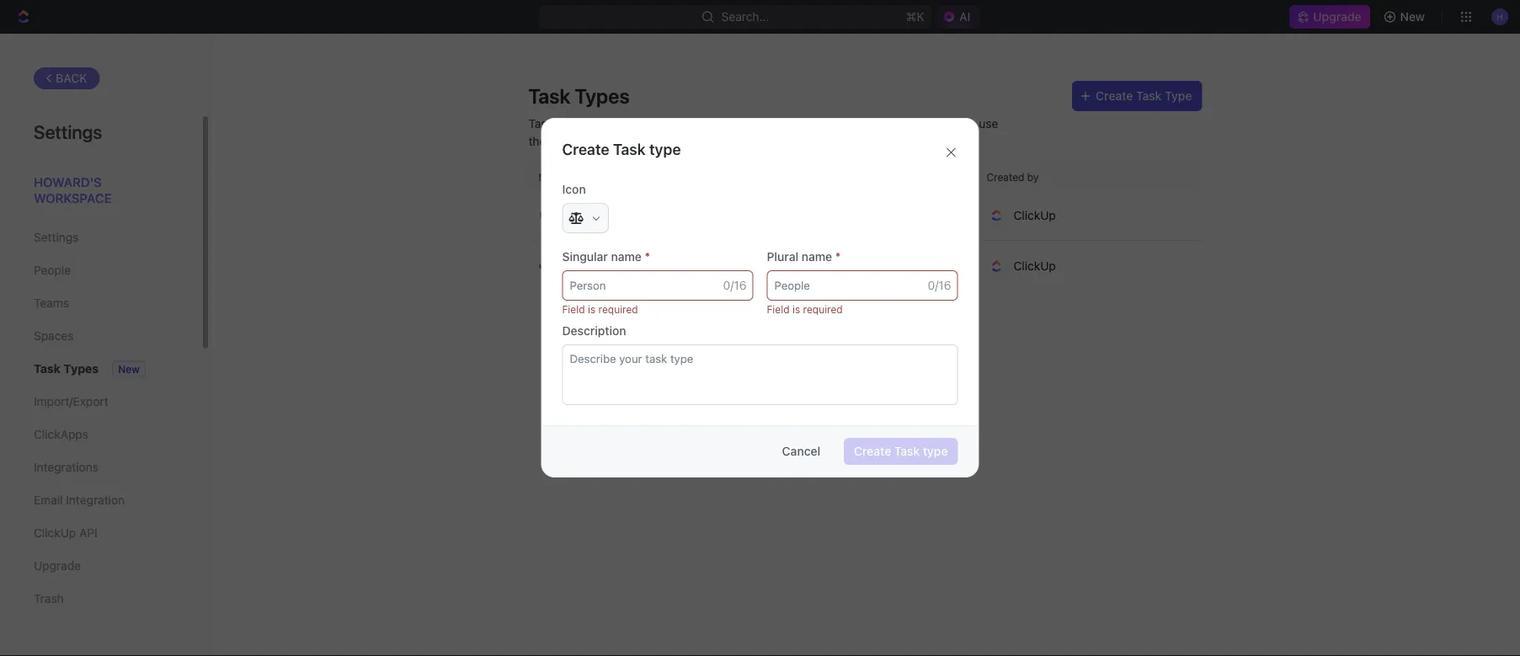Task type: locate. For each thing, give the bounding box(es) containing it.
0 horizontal spatial task types
[[34, 362, 99, 376]]

upgrade link left new 'button'
[[1290, 5, 1370, 29]]

1 horizontal spatial upgrade
[[1313, 10, 1362, 24]]

invoices,
[[781, 134, 829, 148]]

0 horizontal spatial is
[[588, 303, 596, 315]]

2 0/16 from the left
[[928, 278, 951, 292]]

1 vertical spatial upgrade link
[[34, 552, 168, 580]]

1 horizontal spatial new
[[1400, 10, 1425, 24]]

email
[[34, 493, 63, 507]]

2 field is required from the left
[[767, 303, 843, 315]]

for
[[632, 116, 647, 130], [559, 134, 574, 148]]

upgrade down clickup api
[[34, 559, 81, 573]]

task types up can
[[528, 84, 630, 108]]

settings up howard's
[[34, 120, 102, 142]]

upgrade
[[1313, 10, 1362, 24], [34, 559, 81, 573]]

customize
[[761, 116, 819, 130]]

back
[[56, 71, 87, 85]]

0/16 for plural name *
[[928, 278, 951, 292]]

0 horizontal spatial upgrade link
[[34, 552, 168, 580]]

created
[[987, 171, 1025, 183]]

types up be
[[575, 84, 630, 108]]

email integration
[[34, 493, 125, 507]]

field is required down plural name *
[[767, 303, 843, 315]]

settings up people
[[34, 230, 79, 244]]

tasks up them
[[528, 116, 559, 130]]

task types
[[528, 84, 630, 108], [34, 362, 99, 376]]

0 vertical spatial settings
[[34, 120, 102, 142]]

0/16
[[723, 278, 747, 292], [928, 278, 951, 292]]

type
[[649, 140, 681, 158], [923, 444, 948, 458]]

2 name from the left
[[802, 250, 832, 264]]

created by
[[987, 171, 1039, 183]]

field is required
[[562, 303, 638, 315], [767, 303, 843, 315]]

required
[[598, 303, 638, 315], [803, 303, 843, 315]]

howard's workspace
[[34, 174, 112, 206]]

clickapps link
[[34, 420, 168, 449]]

0 vertical spatial types
[[575, 84, 630, 108]]

2 settings from the top
[[34, 230, 79, 244]]

0 vertical spatial upgrade link
[[1290, 5, 1370, 29]]

create task type
[[562, 140, 681, 158], [854, 444, 948, 458]]

0 vertical spatial create
[[1096, 89, 1133, 103]]

0 horizontal spatial field
[[562, 303, 585, 315]]

1 horizontal spatial required
[[803, 303, 843, 315]]

types up the import/export
[[64, 362, 99, 376]]

1 field from the left
[[562, 303, 585, 315]]

0 horizontal spatial tasks
[[528, 116, 559, 130]]

1 horizontal spatial type
[[923, 444, 948, 458]]

1 vertical spatial upgrade
[[34, 559, 81, 573]]

* up person field
[[645, 250, 650, 264]]

*
[[645, 250, 650, 264], [835, 250, 841, 264]]

is
[[588, 303, 596, 315], [792, 303, 800, 315]]

singular
[[562, 250, 608, 264]]

field down plural
[[767, 303, 790, 315]]

1 horizontal spatial field
[[767, 303, 790, 315]]

1 horizontal spatial name
[[802, 250, 832, 264]]

import/export link
[[34, 387, 168, 416]]

0 horizontal spatial type
[[649, 140, 681, 158]]

required down people field
[[803, 303, 843, 315]]

required for singular
[[598, 303, 638, 315]]

people,
[[737, 134, 778, 148]]

task types up the import/export
[[34, 362, 99, 376]]

required up description
[[598, 303, 638, 315]]

types
[[575, 84, 630, 108], [64, 362, 99, 376]]

2 is from the left
[[792, 303, 800, 315]]

name
[[539, 171, 566, 183]]

1 required from the left
[[598, 303, 638, 315]]

upgrade link
[[1290, 5, 1370, 29], [34, 552, 168, 580]]

singular name *
[[562, 250, 650, 264]]

0 horizontal spatial for
[[559, 134, 574, 148]]

1 vertical spatial clickup
[[1014, 259, 1056, 273]]

0 horizontal spatial new
[[118, 363, 140, 375]]

tasks can be used for anything in clickup. customize names and icons of tasks to use them for things like epics, customers, people, invoices, 1on1s.
[[528, 116, 998, 148]]

1 horizontal spatial tasks
[[931, 116, 962, 130]]

name right plural
[[802, 250, 832, 264]]

type
[[1165, 89, 1192, 103]]

1 horizontal spatial create
[[854, 444, 891, 458]]

1 0/16 from the left
[[723, 278, 747, 292]]

for up epics,
[[632, 116, 647, 130]]

used
[[602, 116, 629, 130]]

1 vertical spatial create task type
[[854, 444, 948, 458]]

upgrade left new 'button'
[[1313, 10, 1362, 24]]

spaces
[[34, 329, 74, 343]]

tasks left to
[[931, 116, 962, 130]]

1 horizontal spatial create task type
[[854, 444, 948, 458]]

create left type
[[1096, 89, 1133, 103]]

2 field from the left
[[767, 303, 790, 315]]

required for plural
[[803, 303, 843, 315]]

field
[[562, 303, 585, 315], [767, 303, 790, 315]]

clickup inside settings element
[[34, 526, 76, 540]]

1 vertical spatial types
[[64, 362, 99, 376]]

plural name *
[[767, 250, 841, 264]]

field up description
[[562, 303, 585, 315]]

* up people field
[[835, 250, 841, 264]]

1 vertical spatial task types
[[34, 362, 99, 376]]

2 required from the left
[[803, 303, 843, 315]]

settings link
[[34, 223, 168, 252]]

0 vertical spatial task types
[[528, 84, 630, 108]]

field for singular name
[[562, 303, 585, 315]]

import/export
[[34, 395, 108, 408]]

(default)
[[594, 209, 635, 221]]

0 vertical spatial new
[[1400, 10, 1425, 24]]

1 * from the left
[[645, 250, 650, 264]]

teams link
[[34, 289, 168, 318]]

1 vertical spatial create
[[562, 140, 609, 158]]

create down be
[[562, 140, 609, 158]]

2 * from the left
[[835, 250, 841, 264]]

create task type button
[[1072, 81, 1202, 111]]

new inside settings element
[[118, 363, 140, 375]]

0 vertical spatial create task type
[[562, 140, 681, 158]]

2 vertical spatial clickup
[[34, 526, 76, 540]]

scale balanced image
[[569, 212, 584, 224]]

clickup api link
[[34, 519, 168, 547]]

0 horizontal spatial name
[[611, 250, 642, 264]]

howard's
[[34, 174, 102, 189]]

0 horizontal spatial 0/16
[[723, 278, 747, 292]]

new button
[[1377, 3, 1435, 30]]

0 horizontal spatial upgrade
[[34, 559, 81, 573]]

Person field
[[562, 270, 753, 301]]

name for plural
[[802, 250, 832, 264]]

new
[[1400, 10, 1425, 24], [118, 363, 140, 375]]

for down can
[[559, 134, 574, 148]]

1 vertical spatial new
[[118, 363, 140, 375]]

settings
[[34, 120, 102, 142], [34, 230, 79, 244]]

* for singular name *
[[645, 250, 650, 264]]

1 horizontal spatial field is required
[[767, 303, 843, 315]]

to
[[965, 116, 976, 130]]

1 field is required from the left
[[562, 303, 638, 315]]

0/16 for singular name *
[[723, 278, 747, 292]]

0 horizontal spatial types
[[64, 362, 99, 376]]

create right cancel
[[854, 444, 891, 458]]

0 vertical spatial upgrade
[[1313, 10, 1362, 24]]

1 horizontal spatial types
[[575, 84, 630, 108]]

is down plural name *
[[792, 303, 800, 315]]

clickup
[[1014, 208, 1056, 222], [1014, 259, 1056, 273], [34, 526, 76, 540]]

is up description
[[588, 303, 596, 315]]

1 horizontal spatial *
[[835, 250, 841, 264]]

settings element
[[0, 34, 211, 656]]

task
[[528, 84, 570, 108], [1136, 89, 1162, 103], [613, 140, 646, 158], [566, 208, 591, 222], [34, 362, 61, 376], [894, 444, 920, 458]]

0 vertical spatial clickup
[[1014, 208, 1056, 222]]

0 horizontal spatial required
[[598, 303, 638, 315]]

task (default)
[[566, 208, 635, 222]]

field for plural name
[[767, 303, 790, 315]]

upgrade link down clickup api link
[[34, 552, 168, 580]]

1 name from the left
[[611, 250, 642, 264]]

api
[[79, 526, 97, 540]]

clickup for milestone
[[1014, 259, 1056, 273]]

0 horizontal spatial field is required
[[562, 303, 638, 315]]

1 vertical spatial settings
[[34, 230, 79, 244]]

milestone
[[566, 259, 620, 273]]

epics,
[[636, 134, 669, 148]]

1 vertical spatial for
[[559, 134, 574, 148]]

1 horizontal spatial is
[[792, 303, 800, 315]]

1 horizontal spatial 0/16
[[928, 278, 951, 292]]

1 horizontal spatial task types
[[528, 84, 630, 108]]

1 vertical spatial type
[[923, 444, 948, 458]]

create
[[1096, 89, 1133, 103], [562, 140, 609, 158], [854, 444, 891, 458]]

name right "singular"
[[611, 250, 642, 264]]

field is required for singular
[[562, 303, 638, 315]]

name
[[611, 250, 642, 264], [802, 250, 832, 264]]

field is required up description
[[562, 303, 638, 315]]

of
[[917, 116, 928, 130]]

0 horizontal spatial *
[[645, 250, 650, 264]]

task inside settings element
[[34, 362, 61, 376]]

anything
[[650, 116, 697, 130]]

tasks
[[528, 116, 559, 130], [931, 116, 962, 130]]

1 is from the left
[[588, 303, 596, 315]]

1 horizontal spatial for
[[632, 116, 647, 130]]

1on1s.
[[832, 134, 865, 148]]

be
[[585, 116, 599, 130]]



Task type: vqa. For each thing, say whether or not it's contained in the screenshot.
type within button
yes



Task type: describe. For each thing, give the bounding box(es) containing it.
by
[[1027, 171, 1039, 183]]

things
[[578, 134, 611, 148]]

people link
[[34, 256, 168, 285]]

cancel
[[782, 444, 820, 458]]

1 tasks from the left
[[528, 116, 559, 130]]

⌘k
[[906, 10, 925, 24]]

clickup api
[[34, 526, 97, 540]]

* for plural name *
[[835, 250, 841, 264]]

trash
[[34, 592, 64, 606]]

field is required for plural
[[767, 303, 843, 315]]

name for singular
[[611, 250, 642, 264]]

1 horizontal spatial upgrade link
[[1290, 5, 1370, 29]]

can
[[562, 116, 582, 130]]

icons
[[885, 116, 914, 130]]

0 horizontal spatial create task type
[[562, 140, 681, 158]]

plural
[[767, 250, 798, 264]]

integrations
[[34, 460, 99, 474]]

People field
[[767, 270, 958, 301]]

clickup for task
[[1014, 208, 1056, 222]]

clickapps
[[34, 427, 88, 441]]

task types inside settings element
[[34, 362, 99, 376]]

description
[[562, 324, 626, 338]]

0 vertical spatial for
[[632, 116, 647, 130]]

0 horizontal spatial create
[[562, 140, 609, 158]]

integration
[[66, 493, 125, 507]]

integrations link
[[34, 453, 168, 482]]

1 settings from the top
[[34, 120, 102, 142]]

upgrade inside settings element
[[34, 559, 81, 573]]

create task type
[[1096, 89, 1192, 103]]

2 vertical spatial create
[[854, 444, 891, 458]]

customers,
[[672, 134, 734, 148]]

icon
[[562, 182, 586, 196]]

them
[[528, 134, 556, 148]]

names
[[822, 116, 858, 130]]

2 tasks from the left
[[931, 116, 962, 130]]

workspace
[[34, 191, 112, 206]]

people
[[34, 263, 71, 277]]

0 vertical spatial type
[[649, 140, 681, 158]]

use
[[979, 116, 998, 130]]

types inside settings element
[[64, 362, 99, 376]]

is for plural
[[792, 303, 800, 315]]

2 horizontal spatial create
[[1096, 89, 1133, 103]]

new inside 'button'
[[1400, 10, 1425, 24]]

like
[[614, 134, 633, 148]]

search...
[[722, 10, 770, 24]]

and
[[861, 116, 882, 130]]

teams
[[34, 296, 69, 310]]

is for singular
[[588, 303, 596, 315]]

trash link
[[34, 584, 168, 613]]

type inside create task type button
[[923, 444, 948, 458]]

back link
[[34, 67, 100, 89]]

create task type button
[[844, 438, 958, 465]]

spaces link
[[34, 322, 168, 350]]

create task type inside button
[[854, 444, 948, 458]]

email integration link
[[34, 486, 168, 515]]

Describe your task type text field
[[562, 344, 958, 405]]

cancel button
[[772, 438, 831, 465]]

in
[[700, 116, 710, 130]]

clickup.
[[713, 116, 758, 130]]



